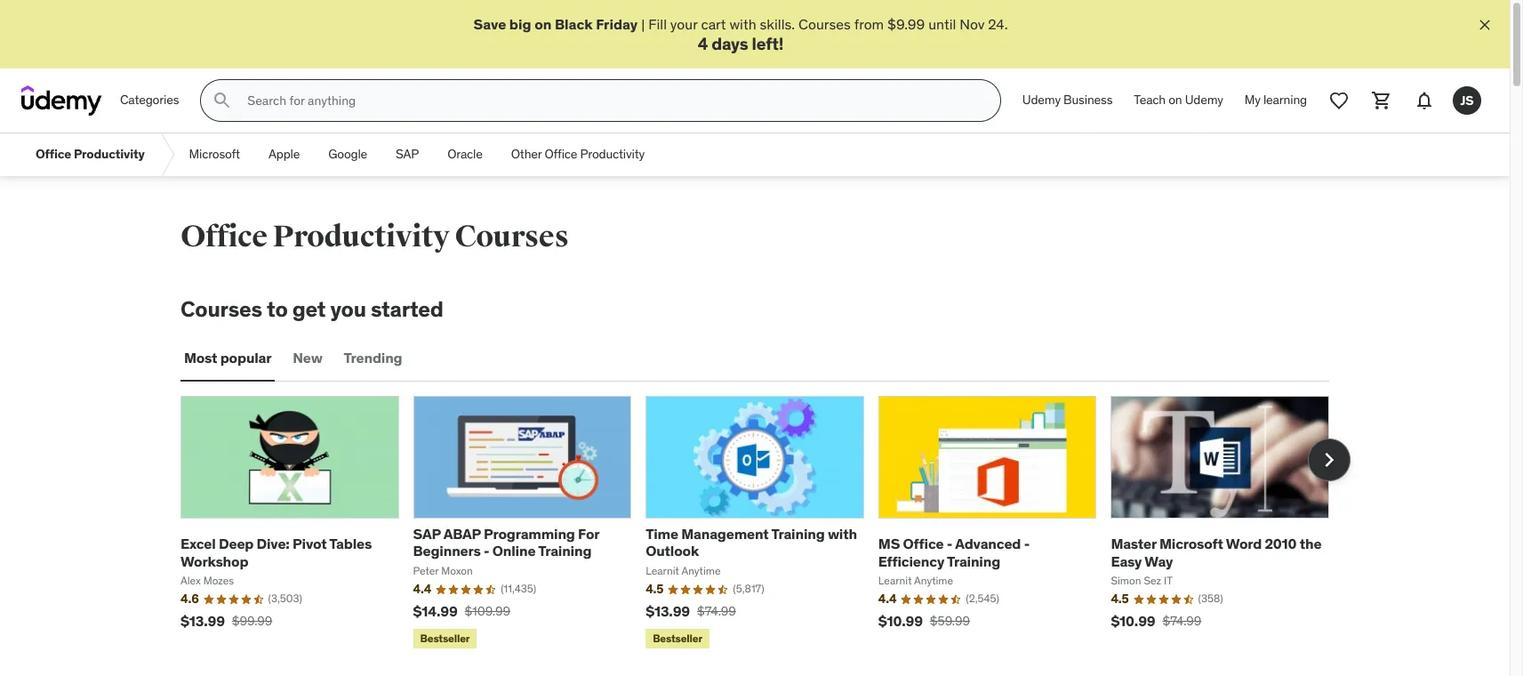 Task type: locate. For each thing, give the bounding box(es) containing it.
productivity
[[74, 146, 145, 162], [580, 146, 645, 162], [273, 218, 450, 255]]

24.
[[988, 15, 1008, 33]]

close image
[[1477, 16, 1494, 34]]

0 vertical spatial sap
[[396, 146, 419, 162]]

sap
[[396, 146, 419, 162], [413, 525, 441, 543]]

word
[[1226, 535, 1262, 553]]

notifications image
[[1414, 90, 1436, 111]]

master microsoft word 2010 the easy way link
[[1111, 535, 1322, 570]]

with left ms
[[828, 525, 857, 543]]

courses left from
[[799, 15, 851, 33]]

training right management
[[772, 525, 825, 543]]

microsoft right the arrow pointing to subcategory menu links icon
[[189, 146, 240, 162]]

microsoft inside master microsoft word 2010 the easy way
[[1160, 535, 1224, 553]]

0 horizontal spatial training
[[538, 542, 592, 560]]

0 horizontal spatial microsoft
[[189, 146, 240, 162]]

office inside ms office - advanced - efficiency training
[[903, 535, 944, 553]]

office down udemy image
[[36, 146, 71, 162]]

$9.99
[[888, 15, 925, 33]]

friday
[[596, 15, 638, 33]]

on
[[535, 15, 552, 33], [1169, 92, 1183, 108]]

2 horizontal spatial training
[[947, 552, 1001, 570]]

training
[[772, 525, 825, 543], [538, 542, 592, 560], [947, 552, 1001, 570]]

udemy image
[[21, 86, 102, 116]]

0 vertical spatial on
[[535, 15, 552, 33]]

with up the days
[[730, 15, 757, 33]]

sap for sap abap programming for beginners - online training
[[413, 525, 441, 543]]

2 vertical spatial courses
[[181, 295, 262, 323]]

teach on udemy
[[1134, 92, 1224, 108]]

categories
[[120, 92, 179, 108]]

on right "big"
[[535, 15, 552, 33]]

1 horizontal spatial courses
[[455, 218, 569, 255]]

-
[[947, 535, 953, 553], [1024, 535, 1030, 553], [484, 542, 490, 560]]

1 vertical spatial with
[[828, 525, 857, 543]]

0 horizontal spatial productivity
[[74, 146, 145, 162]]

- left "advanced"
[[947, 535, 953, 553]]

1 horizontal spatial microsoft
[[1160, 535, 1224, 553]]

courses
[[799, 15, 851, 33], [455, 218, 569, 255], [181, 295, 262, 323]]

1 horizontal spatial udemy
[[1185, 92, 1224, 108]]

microsoft
[[189, 146, 240, 162], [1160, 535, 1224, 553]]

cart
[[701, 15, 726, 33]]

oracle
[[448, 146, 483, 162]]

easy
[[1111, 552, 1142, 570]]

1 udemy from the left
[[1023, 92, 1061, 108]]

training inside sap abap programming for beginners - online training
[[538, 542, 592, 560]]

ms office - advanced - efficiency training link
[[879, 535, 1030, 570]]

excel deep dive: pivot tables workshop
[[181, 535, 372, 570]]

on right teach
[[1169, 92, 1183, 108]]

training right the efficiency
[[947, 552, 1001, 570]]

udemy left my
[[1185, 92, 1224, 108]]

my
[[1245, 92, 1261, 108]]

black
[[555, 15, 593, 33]]

new
[[293, 349, 323, 367]]

with inside time management training with outlook
[[828, 525, 857, 543]]

2 udemy from the left
[[1185, 92, 1224, 108]]

2 horizontal spatial courses
[[799, 15, 851, 33]]

productivity up you
[[273, 218, 450, 255]]

office down microsoft link
[[181, 218, 267, 255]]

other office productivity
[[511, 146, 645, 162]]

0 horizontal spatial udemy
[[1023, 92, 1061, 108]]

courses up 'most popular'
[[181, 295, 262, 323]]

other office productivity link
[[497, 134, 659, 176]]

master microsoft word 2010 the easy way
[[1111, 535, 1322, 570]]

with
[[730, 15, 757, 33], [828, 525, 857, 543]]

1 horizontal spatial on
[[1169, 92, 1183, 108]]

sap left abap on the bottom left
[[413, 525, 441, 543]]

0 vertical spatial courses
[[799, 15, 851, 33]]

dive:
[[257, 535, 290, 553]]

next image
[[1316, 446, 1344, 474]]

0 vertical spatial with
[[730, 15, 757, 33]]

sap left "oracle"
[[396, 146, 419, 162]]

time management training with outlook
[[646, 525, 857, 560]]

workshop
[[181, 552, 248, 570]]

udemy left business
[[1023, 92, 1061, 108]]

other
[[511, 146, 542, 162]]

programming
[[484, 525, 575, 543]]

office
[[36, 146, 71, 162], [545, 146, 578, 162], [181, 218, 267, 255], [903, 535, 944, 553]]

|
[[642, 15, 645, 33]]

started
[[371, 295, 444, 323]]

0 horizontal spatial on
[[535, 15, 552, 33]]

the
[[1300, 535, 1322, 553]]

js
[[1461, 92, 1474, 108]]

- right "advanced"
[[1024, 535, 1030, 553]]

productivity for office productivity courses
[[273, 218, 450, 255]]

sap inside sap abap programming for beginners - online training
[[413, 525, 441, 543]]

courses down the "other"
[[455, 218, 569, 255]]

productivity for office productivity
[[74, 146, 145, 162]]

1 horizontal spatial training
[[772, 525, 825, 543]]

online
[[493, 542, 536, 560]]

training right online
[[538, 542, 592, 560]]

sap for sap
[[396, 146, 419, 162]]

0 horizontal spatial with
[[730, 15, 757, 33]]

2 horizontal spatial -
[[1024, 535, 1030, 553]]

sap abap programming for beginners - online training link
[[413, 525, 600, 560]]

my learning
[[1245, 92, 1308, 108]]

- inside sap abap programming for beginners - online training
[[484, 542, 490, 560]]

1 vertical spatial microsoft
[[1160, 535, 1224, 553]]

microsoft left word
[[1160, 535, 1224, 553]]

training inside ms office - advanced - efficiency training
[[947, 552, 1001, 570]]

arrow pointing to subcategory menu links image
[[159, 134, 175, 176]]

1 horizontal spatial productivity
[[273, 218, 450, 255]]

- left online
[[484, 542, 490, 560]]

0 horizontal spatial -
[[484, 542, 490, 560]]

productivity left the arrow pointing to subcategory menu links icon
[[74, 146, 145, 162]]

office right ms
[[903, 535, 944, 553]]

1 horizontal spatial with
[[828, 525, 857, 543]]

productivity down search for anything text box
[[580, 146, 645, 162]]

pivot
[[293, 535, 327, 553]]

1 vertical spatial sap
[[413, 525, 441, 543]]

sap abap programming for beginners - online training
[[413, 525, 600, 560]]

udemy
[[1023, 92, 1061, 108], [1185, 92, 1224, 108]]



Task type: vqa. For each thing, say whether or not it's contained in the screenshot.
the game
no



Task type: describe. For each thing, give the bounding box(es) containing it.
0 horizontal spatial courses
[[181, 295, 262, 323]]

courses to get you started
[[181, 295, 444, 323]]

master
[[1111, 535, 1157, 553]]

my learning link
[[1234, 79, 1318, 122]]

fill
[[649, 15, 667, 33]]

carousel element
[[181, 396, 1351, 652]]

office productivity courses
[[181, 218, 569, 255]]

you
[[330, 295, 366, 323]]

from
[[855, 15, 884, 33]]

categories button
[[109, 79, 190, 122]]

excel deep dive: pivot tables workshop link
[[181, 535, 372, 570]]

skills.
[[760, 15, 795, 33]]

your
[[671, 15, 698, 33]]

advanced
[[956, 535, 1021, 553]]

office productivity link
[[21, 134, 159, 176]]

ms
[[879, 535, 900, 553]]

trending
[[344, 349, 402, 367]]

nov
[[960, 15, 985, 33]]

shopping cart with 0 items image
[[1372, 90, 1393, 111]]

time
[[646, 525, 679, 543]]

office productivity
[[36, 146, 145, 162]]

get
[[292, 295, 326, 323]]

tables
[[329, 535, 372, 553]]

learning
[[1264, 92, 1308, 108]]

to
[[267, 295, 288, 323]]

1 horizontal spatial -
[[947, 535, 953, 553]]

sap link
[[382, 134, 433, 176]]

apple
[[269, 146, 300, 162]]

0 vertical spatial microsoft
[[189, 146, 240, 162]]

for
[[578, 525, 600, 543]]

most
[[184, 349, 217, 367]]

management
[[682, 525, 769, 543]]

on inside save big on black friday | fill your cart with skills. courses from $9.99 until nov 24. 4 days left!
[[535, 15, 552, 33]]

office right the "other"
[[545, 146, 578, 162]]

google link
[[314, 134, 382, 176]]

outlook
[[646, 542, 699, 560]]

popular
[[220, 349, 272, 367]]

1 vertical spatial on
[[1169, 92, 1183, 108]]

teach on udemy link
[[1124, 79, 1234, 122]]

udemy business
[[1023, 92, 1113, 108]]

most popular
[[184, 349, 272, 367]]

2 horizontal spatial productivity
[[580, 146, 645, 162]]

udemy business link
[[1012, 79, 1124, 122]]

1 vertical spatial courses
[[455, 218, 569, 255]]

time management training with outlook link
[[646, 525, 857, 560]]

left!
[[752, 33, 784, 55]]

most popular button
[[181, 337, 275, 380]]

oracle link
[[433, 134, 497, 176]]

business
[[1064, 92, 1113, 108]]

days
[[712, 33, 749, 55]]

deep
[[219, 535, 254, 553]]

google
[[328, 146, 367, 162]]

trending button
[[340, 337, 406, 380]]

excel
[[181, 535, 216, 553]]

until
[[929, 15, 957, 33]]

4
[[698, 33, 708, 55]]

wishlist image
[[1329, 90, 1350, 111]]

courses inside save big on black friday | fill your cart with skills. courses from $9.99 until nov 24. 4 days left!
[[799, 15, 851, 33]]

with inside save big on black friday | fill your cart with skills. courses from $9.99 until nov 24. 4 days left!
[[730, 15, 757, 33]]

way
[[1145, 552, 1173, 570]]

js link
[[1446, 79, 1489, 122]]

ms office - advanced - efficiency training
[[879, 535, 1030, 570]]

training inside time management training with outlook
[[772, 525, 825, 543]]

save big on black friday | fill your cart with skills. courses from $9.99 until nov 24. 4 days left!
[[474, 15, 1008, 55]]

2010
[[1265, 535, 1297, 553]]

Search for anything text field
[[244, 86, 979, 116]]

abap
[[444, 525, 481, 543]]

save
[[474, 15, 506, 33]]

submit search image
[[212, 90, 233, 111]]

microsoft link
[[175, 134, 254, 176]]

apple link
[[254, 134, 314, 176]]

teach
[[1134, 92, 1166, 108]]

big
[[510, 15, 532, 33]]

new button
[[289, 337, 326, 380]]

efficiency
[[879, 552, 945, 570]]

beginners
[[413, 542, 481, 560]]



